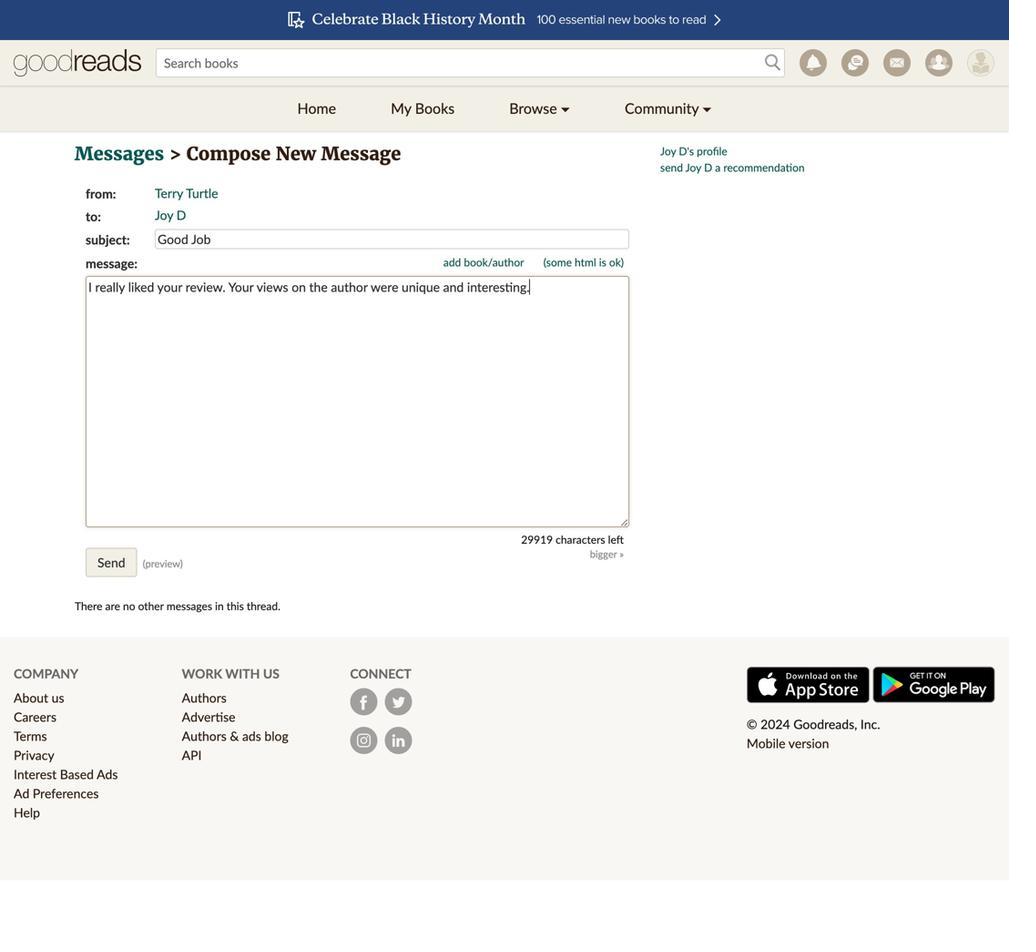 Task type: vqa. For each thing, say whether or not it's contained in the screenshot.
authors
yes



Task type: locate. For each thing, give the bounding box(es) containing it.
browse
[[510, 99, 558, 117]]

inbox image
[[884, 49, 911, 77]]

message
[[321, 143, 401, 165]]

book/author
[[464, 256, 524, 269]]

community
[[625, 99, 699, 117]]

None submit
[[86, 548, 137, 577]]

joy up send
[[661, 144, 677, 158]]

(some html is ok) link
[[544, 256, 624, 269]]

1 horizontal spatial joy
[[661, 144, 677, 158]]

careers link
[[14, 709, 57, 725]]

this
[[227, 600, 244, 613]]

(some html is ok)
[[544, 256, 624, 269]]

joy for joy d
[[155, 208, 173, 223]]

joy d's profile send joy d a recommendation
[[661, 144, 805, 174]]

d
[[705, 161, 713, 174], [177, 208, 186, 223]]

interest based ads link
[[14, 767, 118, 782]]

1 vertical spatial us
[[52, 690, 64, 706]]

messages
[[75, 143, 164, 165]]

29919
[[522, 533, 553, 546]]

▾ up "profile"
[[703, 99, 712, 117]]

0 vertical spatial us
[[263, 666, 280, 682]]

new
[[276, 143, 316, 165]]

1 horizontal spatial ▾
[[703, 99, 712, 117]]

2 horizontal spatial joy
[[686, 161, 702, 174]]

1 horizontal spatial us
[[263, 666, 280, 682]]

authors
[[182, 690, 227, 706], [182, 729, 227, 744]]

careers
[[14, 709, 57, 725]]

home link
[[270, 86, 364, 131]]

with
[[225, 666, 260, 682]]

1 vertical spatial joy
[[686, 161, 702, 174]]

29919 characters left bigger »
[[522, 533, 624, 560]]

2 vertical spatial joy
[[155, 208, 173, 223]]

characters
[[556, 533, 606, 546]]

2 authors from the top
[[182, 729, 227, 744]]

d down terry turtle at left top
[[177, 208, 186, 223]]

company about us careers terms privacy interest based ads ad preferences help
[[14, 666, 118, 821]]

other
[[138, 600, 164, 613]]

© 2024 goodreads, inc. mobile version
[[747, 717, 881, 751]]

d left a
[[705, 161, 713, 174]]

ads
[[97, 767, 118, 782]]

▾ for community ▾
[[703, 99, 712, 117]]

menu containing home
[[270, 86, 740, 131]]

ad
[[14, 786, 29, 802]]

▾
[[561, 99, 571, 117], [703, 99, 712, 117]]

us right the about
[[52, 690, 64, 706]]

us for with
[[263, 666, 280, 682]]

inc.
[[861, 717, 881, 732]]

us inside work with us authors advertise authors & ads blog api
[[263, 666, 280, 682]]

notifications image
[[800, 49, 828, 77]]

subject:
[[86, 232, 130, 248]]

menu
[[270, 86, 740, 131]]

messages >   compose new message
[[75, 143, 401, 165]]

joy d link
[[155, 208, 186, 223]]

community ▾
[[625, 99, 712, 117]]

2024
[[761, 717, 791, 732]]

▾ right 'browse'
[[561, 99, 571, 117]]

joy down joy d's profile link
[[686, 161, 702, 174]]

advertise link
[[182, 709, 236, 725]]

0 vertical spatial joy
[[661, 144, 677, 158]]

message:
[[86, 256, 138, 271]]

1 ▾ from the left
[[561, 99, 571, 117]]

us inside company about us careers terms privacy interest based ads ad preferences help
[[52, 690, 64, 706]]

add book/author link
[[444, 256, 524, 269]]

based
[[60, 767, 94, 782]]

0 horizontal spatial joy
[[155, 208, 173, 223]]

joy down terry
[[155, 208, 173, 223]]

my books link
[[364, 86, 482, 131]]

joy d's profile link
[[661, 144, 728, 158]]

1 horizontal spatial d
[[705, 161, 713, 174]]

2 ▾ from the left
[[703, 99, 712, 117]]

a
[[716, 161, 721, 174]]

ad preferences link
[[14, 786, 99, 802]]

▾ inside popup button
[[561, 99, 571, 117]]

us right "with"
[[263, 666, 280, 682]]

1 vertical spatial authors
[[182, 729, 227, 744]]

in
[[215, 600, 224, 613]]

0 horizontal spatial ▾
[[561, 99, 571, 117]]

work with us authors advertise authors & ads blog api
[[182, 666, 289, 763]]

us
[[263, 666, 280, 682], [52, 690, 64, 706]]

Search books text field
[[156, 48, 786, 77]]

terry turtle image
[[968, 49, 995, 77]]

friend requests image
[[926, 49, 953, 77]]

d's
[[679, 144, 695, 158]]

0 vertical spatial d
[[705, 161, 713, 174]]

authors up advertise link
[[182, 690, 227, 706]]

there are no other messages in this thread.
[[75, 600, 281, 613]]

company
[[14, 666, 79, 682]]

connect
[[350, 666, 412, 682]]

0 vertical spatial authors
[[182, 690, 227, 706]]

1 vertical spatial d
[[177, 208, 186, 223]]

0 horizontal spatial us
[[52, 690, 64, 706]]

joy
[[661, 144, 677, 158], [686, 161, 702, 174], [155, 208, 173, 223]]

authors down advertise
[[182, 729, 227, 744]]

help
[[14, 805, 40, 821]]

goodreads,
[[794, 717, 858, 732]]

advertise
[[182, 709, 236, 725]]

interest
[[14, 767, 57, 782]]

messages
[[167, 600, 212, 613]]

Search for books to add to your shelves search field
[[156, 48, 786, 77]]

my group discussions image
[[842, 49, 869, 77]]

authors & ads blog link
[[182, 729, 289, 744]]

there
[[75, 600, 103, 613]]

©
[[747, 717, 758, 732]]

▾ inside "popup button"
[[703, 99, 712, 117]]

no
[[123, 600, 135, 613]]

is
[[599, 256, 607, 269]]



Task type: describe. For each thing, give the bounding box(es) containing it.
home
[[298, 99, 336, 117]]

to:
[[86, 209, 101, 224]]

(some
[[544, 256, 572, 269]]

d inside 'joy d's profile send joy d a recommendation'
[[705, 161, 713, 174]]

browse ▾
[[510, 99, 571, 117]]

goodreads on facebook image
[[350, 689, 378, 716]]

0 horizontal spatial d
[[177, 208, 186, 223]]

(preview)
[[143, 558, 183, 570]]

about
[[14, 690, 48, 706]]

download app for android image
[[873, 667, 996, 703]]

us for about
[[52, 690, 64, 706]]

community ▾ button
[[598, 86, 740, 131]]

bigger
[[590, 548, 617, 560]]

authors link
[[182, 690, 227, 706]]

&
[[230, 729, 239, 744]]

download app for ios image
[[747, 667, 870, 703]]

goodreads on twitter image
[[385, 689, 412, 716]]

api
[[182, 748, 202, 763]]

mobile version link
[[747, 736, 830, 751]]

from:
[[86, 186, 116, 201]]

terms
[[14, 729, 47, 744]]

my books
[[391, 99, 455, 117]]

messages link
[[75, 143, 164, 165]]

subject: text field
[[155, 229, 630, 249]]

bigger » link
[[590, 548, 624, 561]]

ads
[[242, 729, 261, 744]]

add
[[444, 256, 461, 269]]

»
[[620, 548, 624, 560]]

browse ▾ button
[[482, 86, 598, 131]]

api link
[[182, 748, 202, 763]]

my
[[391, 99, 412, 117]]

▾ for browse ▾
[[561, 99, 571, 117]]

privacy
[[14, 748, 54, 763]]

terms link
[[14, 729, 47, 744]]

joy d
[[155, 208, 186, 223]]

left
[[609, 533, 624, 546]]

profile
[[697, 144, 728, 158]]

terry
[[155, 185, 183, 201]]

html
[[575, 256, 597, 269]]

goodreads on linkedin image
[[385, 727, 412, 755]]

add book/author
[[444, 256, 524, 269]]

compose
[[187, 143, 271, 165]]

message: text field
[[86, 276, 630, 528]]

terry turtle link
[[155, 185, 218, 201]]

terry turtle
[[155, 185, 218, 201]]

ok)
[[610, 256, 624, 269]]

goodreads on instagram image
[[350, 727, 378, 755]]

books
[[415, 99, 455, 117]]

>
[[169, 143, 182, 165]]

privacy link
[[14, 748, 54, 763]]

mobile
[[747, 736, 786, 751]]

recommendation
[[724, 161, 805, 174]]

preferences
[[33, 786, 99, 802]]

about us link
[[14, 690, 64, 706]]

1 authors from the top
[[182, 690, 227, 706]]

version
[[789, 736, 830, 751]]

joy for joy d's profile send joy d a recommendation
[[661, 144, 677, 158]]

work
[[182, 666, 222, 682]]

send
[[661, 161, 684, 174]]

blog
[[265, 729, 289, 744]]

thread.
[[247, 600, 281, 613]]

send joy d a recommendation link
[[661, 161, 805, 174]]

(preview) link
[[143, 558, 183, 570]]

help link
[[14, 805, 40, 821]]

are
[[105, 600, 120, 613]]



